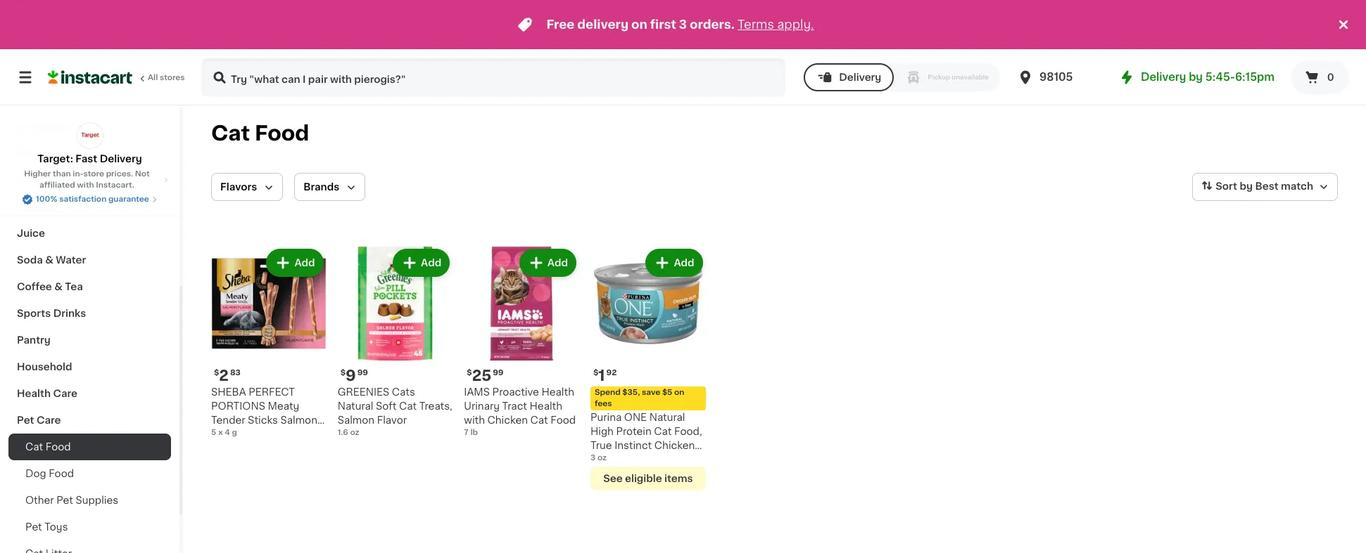 Task type: locate. For each thing, give the bounding box(es) containing it.
natural for salmon
[[338, 402, 373, 412]]

0 vertical spatial 3
[[679, 19, 687, 30]]

food right dog
[[49, 469, 74, 479]]

one
[[624, 413, 647, 423]]

ice
[[17, 122, 33, 132]]

0 vertical spatial &
[[45, 95, 54, 105]]

1 vertical spatial natural
[[649, 413, 685, 423]]

flavor inside the sheba perfect portions meaty tender sticks salmon flavor cat treats
[[211, 430, 241, 440]]

1 horizontal spatial flavor
[[377, 416, 407, 426]]

cat down proactive
[[530, 416, 548, 426]]

3 down true
[[591, 454, 596, 462]]

3 add button from the left
[[521, 251, 575, 276]]

1 horizontal spatial on
[[674, 389, 685, 397]]

sheba perfect portions meaty tender sticks salmon flavor cat treats
[[211, 388, 317, 440]]

delivery by 5:45-6:15pm
[[1141, 72, 1275, 82]]

2 product group from the left
[[338, 246, 453, 439]]

add button for 9
[[394, 251, 449, 276]]

0 vertical spatial on
[[631, 19, 647, 30]]

$ 2 83
[[214, 369, 241, 383]]

cat left food,
[[654, 427, 672, 437]]

high
[[591, 427, 614, 437]]

natural inside greenies cats natural soft cat treats, salmon flavor 1.6 oz
[[338, 402, 373, 412]]

Search field
[[203, 59, 784, 96]]

natural down greenies on the bottom left of the page
[[338, 402, 373, 412]]

1 vertical spatial chicken
[[654, 441, 695, 451]]

3 $ from the left
[[340, 369, 346, 377]]

water
[[56, 256, 86, 265]]

pet down health care
[[17, 416, 34, 426]]

100%
[[36, 196, 57, 203]]

flavor for cat
[[377, 416, 407, 426]]

99 right 25
[[493, 369, 504, 377]]

all stores
[[148, 74, 185, 82]]

flavor inside greenies cats natural soft cat treats, salmon flavor 1.6 oz
[[377, 416, 407, 426]]

pet toys
[[25, 523, 68, 533]]

3 product group from the left
[[464, 246, 579, 439]]

add button
[[268, 251, 322, 276], [394, 251, 449, 276], [521, 251, 575, 276], [647, 251, 702, 276]]

0 horizontal spatial chicken
[[487, 416, 528, 426]]

1 99 from the left
[[357, 369, 368, 377]]

care down health care
[[37, 416, 61, 426]]

limited time offer region
[[0, 0, 1335, 49]]

None search field
[[201, 58, 786, 97]]

0 vertical spatial chicken
[[487, 416, 528, 426]]

1 horizontal spatial 99
[[493, 369, 504, 377]]

chicken down food,
[[654, 441, 695, 451]]

1 horizontal spatial delivery
[[839, 73, 881, 82]]

meat & seafood
[[17, 95, 99, 105]]

salmon for oz
[[338, 416, 375, 426]]

0 horizontal spatial delivery
[[100, 154, 142, 164]]

cat food up the "dog food"
[[25, 443, 71, 453]]

best match
[[1255, 182, 1313, 192]]

0 horizontal spatial natural
[[338, 402, 373, 412]]

0 horizontal spatial 99
[[357, 369, 368, 377]]

chicken down tract
[[487, 416, 528, 426]]

1 add from the left
[[295, 258, 315, 268]]

with down in-
[[77, 182, 94, 189]]

tract
[[502, 402, 527, 412]]

food up the "dog food"
[[46, 443, 71, 453]]

by for delivery
[[1189, 72, 1203, 82]]

& right soda
[[45, 256, 53, 265]]

98105 button
[[1017, 58, 1102, 97]]

delivery
[[1141, 72, 1186, 82], [839, 73, 881, 82], [100, 154, 142, 164]]

tea
[[65, 282, 83, 292]]

oz down true
[[598, 454, 607, 462]]

cat down sticks
[[243, 430, 261, 440]]

2 vertical spatial &
[[54, 282, 63, 292]]

spend $35, save $5 on fees
[[595, 389, 685, 408]]

cat inside iams proactive health urinary tract health with chicken cat food 7 lb
[[530, 416, 548, 426]]

1 horizontal spatial salmon
[[338, 416, 375, 426]]

cheese link
[[8, 194, 171, 220]]

$ inside $ 25 99
[[467, 369, 472, 377]]

salmon down meaty
[[280, 416, 317, 426]]

delivery
[[577, 19, 629, 30]]

on right $5
[[674, 389, 685, 397]]

1 vertical spatial by
[[1240, 182, 1253, 192]]

1 vertical spatial cat food
[[25, 443, 71, 453]]

0 horizontal spatial flavor
[[211, 430, 241, 440]]

free
[[547, 19, 575, 30]]

natural down $5
[[649, 413, 685, 423]]

1 horizontal spatial chicken
[[654, 441, 695, 451]]

1 horizontal spatial oz
[[598, 454, 607, 462]]

$ left 92
[[593, 369, 599, 377]]

food up "flavors" dropdown button
[[255, 123, 309, 144]]

$ up iams
[[467, 369, 472, 377]]

add
[[295, 258, 315, 268], [421, 258, 442, 268], [547, 258, 568, 268], [674, 258, 694, 268]]

2 $ from the left
[[593, 369, 599, 377]]

1 salmon from the left
[[280, 416, 317, 426]]

urinary
[[464, 402, 500, 412]]

2 add from the left
[[421, 258, 442, 268]]

health
[[542, 388, 574, 397], [17, 389, 51, 399], [530, 402, 562, 412]]

oz inside greenies cats natural soft cat treats, salmon flavor 1.6 oz
[[350, 429, 359, 437]]

by inside field
[[1240, 182, 1253, 192]]

fees
[[595, 400, 612, 408]]

$ inside "$ 1 92"
[[593, 369, 599, 377]]

0 vertical spatial care
[[53, 389, 77, 399]]

99 inside $ 9 99
[[357, 369, 368, 377]]

1 horizontal spatial cat food
[[211, 123, 309, 144]]

3 right first
[[679, 19, 687, 30]]

save
[[642, 389, 660, 397]]

$5
[[662, 389, 672, 397]]

pet inside "link"
[[17, 416, 34, 426]]

0 horizontal spatial oz
[[350, 429, 359, 437]]

4 add from the left
[[674, 258, 694, 268]]

seafood
[[56, 95, 99, 105]]

salmon for treats
[[280, 416, 317, 426]]

by right 'sort'
[[1240, 182, 1253, 192]]

health inside health care link
[[17, 389, 51, 399]]

2 add button from the left
[[394, 251, 449, 276]]

dog food link
[[8, 461, 171, 488]]

salmon inside greenies cats natural soft cat treats, salmon flavor 1.6 oz
[[338, 416, 375, 426]]

product group containing 25
[[464, 246, 579, 439]]

care for pet care
[[37, 416, 61, 426]]

frozen foods link
[[8, 140, 171, 167]]

cat down cats
[[399, 402, 417, 412]]

pet right other
[[56, 496, 73, 506]]

care inside health care link
[[53, 389, 77, 399]]

sheba
[[211, 388, 246, 397]]

0
[[1327, 73, 1334, 82]]

natural
[[338, 402, 373, 412], [649, 413, 685, 423]]

6:15pm
[[1235, 72, 1275, 82]]

sort by
[[1216, 182, 1253, 192]]

$ inside $ 2 83
[[214, 369, 219, 377]]

0 button
[[1292, 61, 1349, 94]]

1 vertical spatial with
[[464, 416, 485, 426]]

match
[[1281, 182, 1313, 192]]

treats,
[[419, 402, 452, 412]]

all stores link
[[48, 58, 186, 97]]

chicken
[[487, 416, 528, 426], [654, 441, 695, 451]]

0 vertical spatial pet
[[17, 416, 34, 426]]

0 vertical spatial oz
[[350, 429, 359, 437]]

0 vertical spatial with
[[77, 182, 94, 189]]

flavor for tender
[[211, 430, 241, 440]]

store
[[83, 170, 104, 178]]

instacart.
[[96, 182, 134, 189]]

0 horizontal spatial with
[[77, 182, 94, 189]]

0 horizontal spatial cat food
[[25, 443, 71, 453]]

natural inside 'purina one natural high protein cat food, true instinct chicken recipe in gravy'
[[649, 413, 685, 423]]

Best match Sort by field
[[1193, 173, 1338, 201]]

& right 'meat'
[[45, 95, 54, 105]]

2
[[219, 369, 229, 383]]

health up pet care
[[17, 389, 51, 399]]

1 add button from the left
[[268, 251, 322, 276]]

by left 5:45- on the top
[[1189, 72, 1203, 82]]

1 vertical spatial on
[[674, 389, 685, 397]]

purina one natural high protein cat food, true instinct chicken recipe in gravy
[[591, 413, 702, 465]]

household link
[[8, 354, 171, 381]]

iams
[[464, 388, 490, 397]]

5 x 4 g
[[211, 429, 237, 437]]

4 $ from the left
[[467, 369, 472, 377]]

$ for 9
[[340, 369, 346, 377]]

0 vertical spatial cat food
[[211, 123, 309, 144]]

25
[[472, 369, 491, 383]]

1 horizontal spatial with
[[464, 416, 485, 426]]

2 horizontal spatial delivery
[[1141, 72, 1186, 82]]

care down household
[[53, 389, 77, 399]]

items
[[664, 474, 693, 484]]

salmon inside the sheba perfect portions meaty tender sticks salmon flavor cat treats
[[280, 416, 317, 426]]

3 add from the left
[[547, 258, 568, 268]]

delivery inside button
[[839, 73, 881, 82]]

orders.
[[690, 19, 735, 30]]

1 vertical spatial 3
[[591, 454, 596, 462]]

2 99 from the left
[[493, 369, 504, 377]]

1 vertical spatial &
[[45, 256, 53, 265]]

guarantee
[[108, 196, 149, 203]]

1 horizontal spatial by
[[1240, 182, 1253, 192]]

0 vertical spatial by
[[1189, 72, 1203, 82]]

delivery for delivery by 5:45-6:15pm
[[1141, 72, 1186, 82]]

pet care link
[[8, 408, 171, 434]]

higher than in-store prices. not affiliated with instacart.
[[24, 170, 150, 189]]

1 horizontal spatial 3
[[679, 19, 687, 30]]

3
[[679, 19, 687, 30], [591, 454, 596, 462]]

92
[[606, 369, 617, 377]]

cat food up "flavors" dropdown button
[[211, 123, 309, 144]]

bakery
[[17, 175, 53, 185]]

1 vertical spatial flavor
[[211, 430, 241, 440]]

supplies
[[76, 496, 118, 506]]

see eligible items
[[603, 474, 693, 484]]

sports drinks link
[[8, 301, 171, 327]]

1 product group from the left
[[211, 246, 326, 440]]

$ 25 99
[[467, 369, 504, 383]]

1 $ from the left
[[214, 369, 219, 377]]

99 inside $ 25 99
[[493, 369, 504, 377]]

4 product group from the left
[[591, 246, 706, 491]]

$ inside $ 9 99
[[340, 369, 346, 377]]

free delivery on first 3 orders. terms apply.
[[547, 19, 814, 30]]

food left purina
[[551, 416, 576, 426]]

see
[[603, 474, 623, 484]]

frozen
[[17, 149, 51, 158]]

1 vertical spatial care
[[37, 416, 61, 426]]

& for meat
[[45, 95, 54, 105]]

0 vertical spatial flavor
[[377, 416, 407, 426]]

pet care
[[17, 416, 61, 426]]

oz right 1.6
[[350, 429, 359, 437]]

care inside pet care "link"
[[37, 416, 61, 426]]

$ left 83
[[214, 369, 219, 377]]

0 horizontal spatial by
[[1189, 72, 1203, 82]]

2 salmon from the left
[[338, 416, 375, 426]]

prices.
[[106, 170, 133, 178]]

99 right 9
[[357, 369, 368, 377]]

product group
[[211, 246, 326, 440], [338, 246, 453, 439], [464, 246, 579, 439], [591, 246, 706, 491]]

stores
[[160, 74, 185, 82]]

with up lb
[[464, 416, 485, 426]]

$ up greenies on the bottom left of the page
[[340, 369, 346, 377]]

target: fast delivery logo image
[[76, 122, 103, 149]]

0 horizontal spatial on
[[631, 19, 647, 30]]

food inside iams proactive health urinary tract health with chicken cat food 7 lb
[[551, 416, 576, 426]]

fast
[[76, 154, 97, 164]]

coffee & tea link
[[8, 274, 171, 301]]

1 horizontal spatial natural
[[649, 413, 685, 423]]

0 vertical spatial natural
[[338, 402, 373, 412]]

pet left toys
[[25, 523, 42, 533]]

on left first
[[631, 19, 647, 30]]

2 vertical spatial pet
[[25, 523, 42, 533]]

& left "tea"
[[54, 282, 63, 292]]

other pet supplies
[[25, 496, 118, 506]]

salmon up 1.6
[[338, 416, 375, 426]]

0 horizontal spatial salmon
[[280, 416, 317, 426]]

flavors button
[[211, 173, 283, 201]]

& for soda
[[45, 256, 53, 265]]

food
[[255, 123, 309, 144], [551, 416, 576, 426], [46, 443, 71, 453], [49, 469, 74, 479]]



Task type: describe. For each thing, give the bounding box(es) containing it.
sports drinks
[[17, 309, 86, 319]]

higher
[[24, 170, 51, 178]]

best
[[1255, 182, 1279, 192]]

7
[[464, 429, 469, 437]]

lb
[[470, 429, 478, 437]]

cat inside the sheba perfect portions meaty tender sticks salmon flavor cat treats
[[243, 430, 261, 440]]

target: fast delivery
[[37, 154, 142, 164]]

dog
[[25, 469, 46, 479]]

flavors
[[220, 182, 257, 192]]

3 inside limited time offer region
[[679, 19, 687, 30]]

cat up dog
[[25, 443, 43, 453]]

1.6
[[338, 429, 348, 437]]

4 add button from the left
[[647, 251, 702, 276]]

bakery link
[[8, 167, 171, 194]]

chicken inside 'purina one natural high protein cat food, true instinct chicken recipe in gravy'
[[654, 441, 695, 451]]

in
[[628, 455, 637, 465]]

add button for 2
[[268, 251, 322, 276]]

portions
[[211, 402, 265, 412]]

cheese
[[17, 202, 56, 212]]

soft
[[376, 402, 397, 412]]

spend
[[595, 389, 621, 397]]

add for 2
[[295, 258, 315, 268]]

purina
[[591, 413, 622, 423]]

$ for 2
[[214, 369, 219, 377]]

affiliated
[[39, 182, 75, 189]]

natural for food,
[[649, 413, 685, 423]]

0 horizontal spatial 3
[[591, 454, 596, 462]]

instinct
[[615, 441, 652, 451]]

delivery by 5:45-6:15pm link
[[1119, 69, 1275, 86]]

other
[[25, 496, 54, 506]]

9
[[346, 369, 356, 383]]

pet for pet toys
[[25, 523, 42, 533]]

cat inside greenies cats natural soft cat treats, salmon flavor 1.6 oz
[[399, 402, 417, 412]]

x
[[218, 429, 223, 437]]

target: fast delivery link
[[37, 122, 142, 166]]

with inside iams proactive health urinary tract health with chicken cat food 7 lb
[[464, 416, 485, 426]]

cats
[[392, 388, 415, 397]]

meaty
[[268, 402, 299, 412]]

99 for 25
[[493, 369, 504, 377]]

delivery button
[[804, 63, 894, 92]]

true
[[591, 441, 612, 451]]

1 vertical spatial pet
[[56, 496, 73, 506]]

g
[[232, 429, 237, 437]]

first
[[650, 19, 676, 30]]

frozen foods
[[17, 149, 85, 158]]

$ 1 92
[[593, 369, 617, 383]]

99 for 9
[[357, 369, 368, 377]]

food,
[[674, 427, 702, 437]]

sort
[[1216, 182, 1237, 192]]

care for health care
[[53, 389, 77, 399]]

delivery for delivery
[[839, 73, 881, 82]]

coffee
[[17, 282, 52, 292]]

cream
[[35, 122, 69, 132]]

with inside higher than in-store prices. not affiliated with instacart.
[[77, 182, 94, 189]]

meat
[[17, 95, 43, 105]]

3 oz
[[591, 454, 607, 462]]

by for sort
[[1240, 182, 1253, 192]]

not
[[135, 170, 150, 178]]

target:
[[37, 154, 73, 164]]

& for coffee
[[54, 282, 63, 292]]

satisfaction
[[59, 196, 106, 203]]

1 vertical spatial oz
[[598, 454, 607, 462]]

$ for 25
[[467, 369, 472, 377]]

product group containing 2
[[211, 246, 326, 440]]

ice cream
[[17, 122, 69, 132]]

in-
[[73, 170, 83, 178]]

add for 25
[[547, 258, 568, 268]]

health right tract
[[530, 402, 562, 412]]

health right proactive
[[542, 388, 574, 397]]

drinks
[[53, 309, 86, 319]]

cat inside 'purina one natural high protein cat food, true instinct chicken recipe in gravy'
[[654, 427, 672, 437]]

cat up flavors
[[211, 123, 250, 144]]

pet for pet care
[[17, 416, 34, 426]]

product group containing 9
[[338, 246, 453, 439]]

soda & water link
[[8, 247, 171, 274]]

proactive
[[492, 388, 539, 397]]

83
[[230, 369, 241, 377]]

pantry link
[[8, 327, 171, 354]]

cat food link
[[8, 434, 171, 461]]

add for 9
[[421, 258, 442, 268]]

5:45-
[[1206, 72, 1235, 82]]

service type group
[[804, 63, 1000, 92]]

product group containing 1
[[591, 246, 706, 491]]

meat & seafood link
[[8, 87, 171, 113]]

apply.
[[777, 19, 814, 30]]

soda
[[17, 256, 43, 265]]

iams proactive health urinary tract health with chicken cat food 7 lb
[[464, 388, 576, 437]]

on inside limited time offer region
[[631, 19, 647, 30]]

gravy
[[639, 455, 668, 465]]

100% satisfaction guarantee
[[36, 196, 149, 203]]

chicken inside iams proactive health urinary tract health with chicken cat food 7 lb
[[487, 416, 528, 426]]

than
[[53, 170, 71, 178]]

terms apply. link
[[738, 19, 814, 30]]

100% satisfaction guarantee button
[[22, 191, 158, 206]]

higher than in-store prices. not affiliated with instacart. link
[[11, 169, 168, 191]]

soda & water
[[17, 256, 86, 265]]

coffee & tea
[[17, 282, 83, 292]]

protein
[[616, 427, 652, 437]]

other pet supplies link
[[8, 488, 171, 515]]

instacart logo image
[[48, 69, 132, 86]]

98105
[[1040, 72, 1073, 82]]

pet toys link
[[8, 515, 171, 541]]

toys
[[45, 523, 68, 533]]

pantry
[[17, 336, 50, 346]]

brands
[[304, 182, 339, 192]]

sports
[[17, 309, 51, 319]]

add button for 25
[[521, 251, 575, 276]]

on inside spend $35, save $5 on fees
[[674, 389, 685, 397]]

4
[[225, 429, 230, 437]]

household
[[17, 363, 72, 372]]

perfect
[[249, 388, 295, 397]]

$ for 1
[[593, 369, 599, 377]]

1
[[599, 369, 605, 383]]



Task type: vqa. For each thing, say whether or not it's contained in the screenshot.
the left 99
yes



